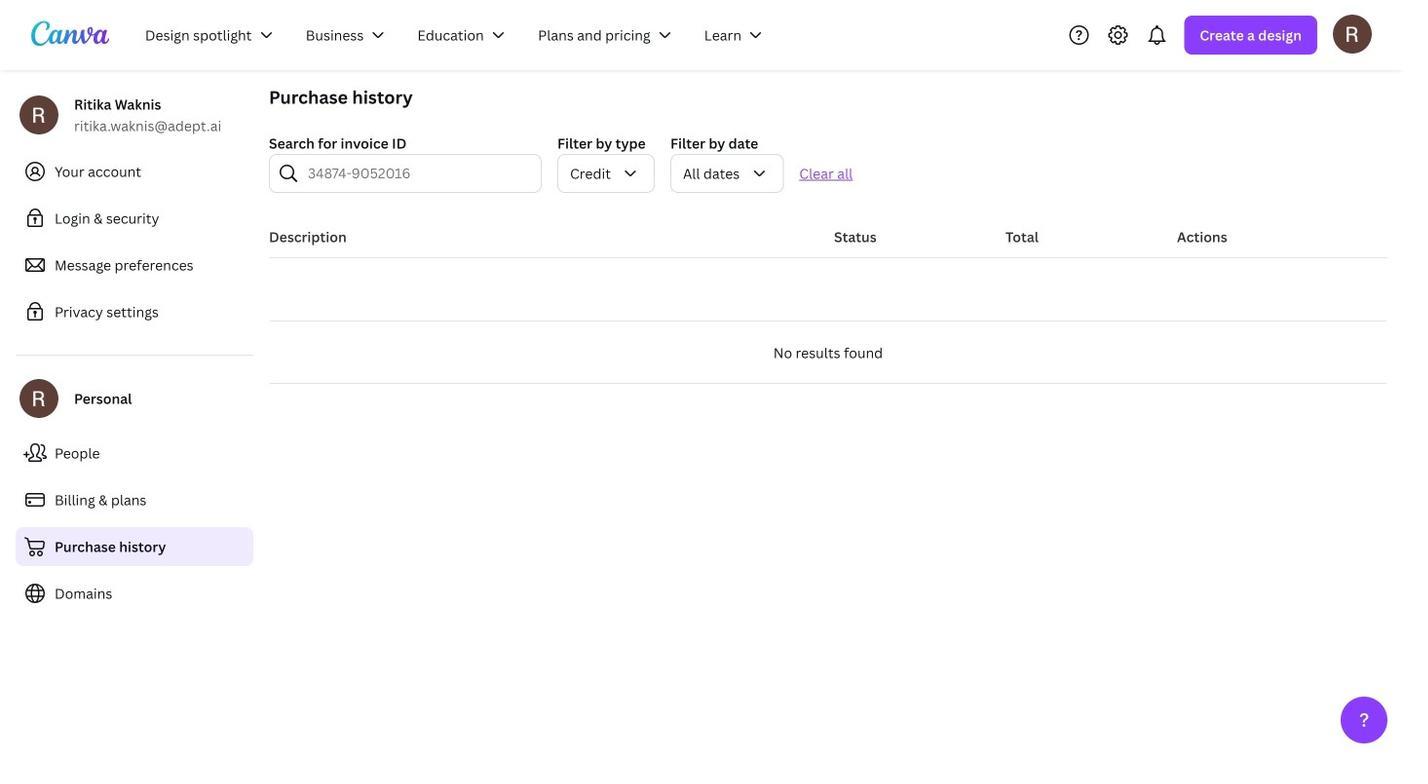 Task type: describe. For each thing, give the bounding box(es) containing it.
34874-9052016 text field
[[308, 155, 529, 192]]



Task type: vqa. For each thing, say whether or not it's contained in the screenshot.
Ritika Waknis "icon"
yes



Task type: locate. For each thing, give the bounding box(es) containing it.
ritika waknis image
[[1333, 14, 1372, 53]]

None button
[[558, 154, 655, 193], [671, 154, 784, 193], [558, 154, 655, 193], [671, 154, 784, 193]]

top level navigation element
[[133, 16, 783, 55]]



